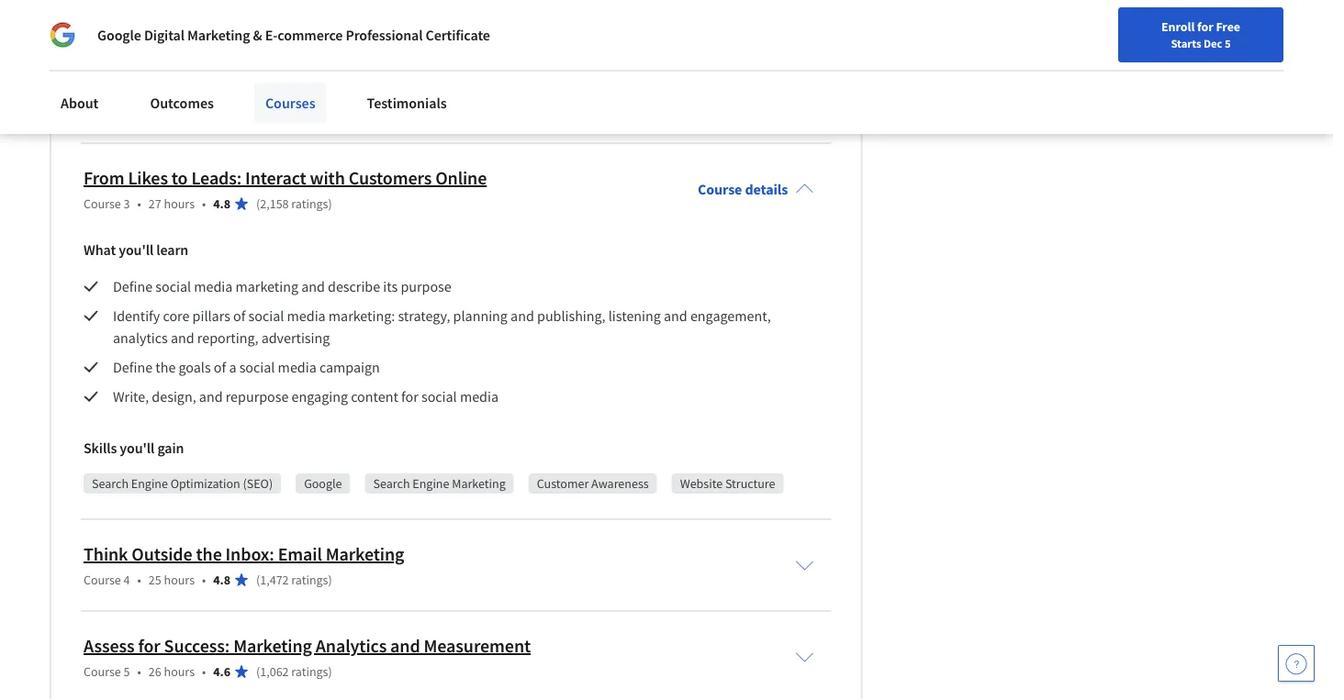 Task type: locate. For each thing, give the bounding box(es) containing it.
hours right 27
[[164, 196, 195, 213]]

1 vertical spatial (
[[256, 573, 260, 589]]

course details
[[698, 180, 788, 199]]

1 vertical spatial gain
[[157, 439, 184, 458]]

e- up from
[[92, 100, 103, 116]]

skills down write,
[[84, 439, 117, 458]]

4.8 down leads:
[[213, 196, 231, 213]]

of for social
[[233, 307, 246, 326]]

•
[[137, 196, 141, 213], [202, 196, 206, 213], [137, 573, 141, 589], [202, 573, 206, 589], [137, 665, 141, 681], [202, 665, 206, 681]]

1 horizontal spatial search
[[373, 476, 410, 493]]

for up dec
[[1198, 18, 1214, 35]]

for right content
[[401, 388, 419, 406]]

from
[[84, 167, 124, 190]]

0 vertical spatial ratings
[[291, 196, 328, 213]]

skills for e-
[[84, 63, 117, 81]]

course details button
[[683, 155, 829, 225]]

1 horizontal spatial 5
[[1225, 36, 1231, 51]]

analytics
[[113, 329, 168, 348]]

)
[[328, 196, 332, 213], [328, 573, 332, 589], [328, 665, 332, 681]]

( 2,158 ratings )
[[256, 196, 332, 213]]

0 horizontal spatial for
[[138, 636, 160, 659]]

e-
[[265, 26, 278, 44], [92, 100, 103, 116], [333, 100, 343, 116]]

(
[[256, 196, 260, 213], [256, 573, 260, 589], [256, 665, 260, 681]]

online
[[436, 167, 487, 190]]

of left a
[[214, 359, 226, 377]]

google digital marketing & e-commerce professional certificate
[[97, 26, 490, 44]]

1 vertical spatial of
[[214, 359, 226, 377]]

27
[[149, 196, 161, 213]]

1 vertical spatial google
[[304, 476, 342, 493]]

0 horizontal spatial engine
[[131, 476, 168, 493]]

hours for the
[[164, 573, 195, 589]]

help center image
[[1286, 653, 1308, 675]]

0 vertical spatial gain
[[157, 63, 184, 81]]

engine for marketing
[[413, 476, 450, 493]]

1 horizontal spatial google
[[304, 476, 342, 493]]

1 vertical spatial skills
[[84, 439, 117, 458]]

4.8
[[213, 196, 231, 213], [213, 573, 231, 589]]

0 vertical spatial 4.8
[[213, 196, 231, 213]]

publishing,
[[537, 307, 606, 326]]

) down with
[[328, 196, 332, 213]]

social right a
[[239, 359, 275, 377]]

0 vertical spatial marketing
[[276, 11, 339, 30]]

) down analytics
[[328, 665, 332, 681]]

website
[[680, 476, 723, 493]]

search down content
[[373, 476, 410, 493]]

for up course 5 • 26 hours •
[[138, 636, 160, 659]]

gain up outcomes link
[[157, 63, 184, 81]]

2 ratings from the top
[[291, 573, 328, 589]]

marketing right &
[[276, 11, 339, 30]]

(seo)
[[243, 476, 273, 493]]

gain up search engine optimization (seo)
[[157, 439, 184, 458]]

structure
[[726, 476, 776, 493]]

commerce left platforms
[[343, 100, 400, 116]]

2 horizontal spatial for
[[1198, 18, 1214, 35]]

1 vertical spatial define
[[113, 359, 153, 377]]

success:
[[164, 636, 230, 659]]

1 ) from the top
[[328, 196, 332, 213]]

3 ratings from the top
[[291, 665, 328, 681]]

) for interact
[[328, 196, 332, 213]]

3 ( from the top
[[256, 665, 260, 681]]

social down define social media marketing and describe its purpose
[[249, 307, 284, 326]]

understand
[[113, 11, 185, 30]]

and
[[380, 11, 403, 30], [301, 278, 325, 296], [511, 307, 534, 326], [664, 307, 688, 326], [171, 329, 194, 348], [199, 388, 223, 406], [390, 636, 420, 659]]

google for google
[[304, 476, 342, 493]]

(sem)
[[342, 11, 377, 30]]

think outside the inbox: email marketing link
[[84, 544, 405, 567]]

) for email
[[328, 573, 332, 589]]

2 ) from the top
[[328, 573, 332, 589]]

starts
[[1172, 36, 1202, 51]]

search for search engine marketing
[[373, 476, 410, 493]]

2 hours from the top
[[164, 573, 195, 589]]

course left 3
[[84, 196, 121, 213]]

1 horizontal spatial of
[[233, 307, 246, 326]]

( down interact
[[256, 196, 260, 213]]

skills you'll gain down write,
[[84, 439, 184, 458]]

4.8 down think outside the inbox: email marketing link
[[213, 573, 231, 589]]

1 gain from the top
[[157, 63, 184, 81]]

0 vertical spatial for
[[1198, 18, 1214, 35]]

1 ratings from the top
[[291, 196, 328, 213]]

media up advertising
[[287, 307, 326, 326]]

0 horizontal spatial search
[[92, 476, 129, 493]]

• down leads:
[[202, 196, 206, 213]]

) for analytics
[[328, 665, 332, 681]]

ratings
[[291, 196, 328, 213], [291, 573, 328, 589], [291, 665, 328, 681]]

2 vertical spatial hours
[[164, 665, 195, 681]]

for for 5
[[1198, 18, 1214, 35]]

1 horizontal spatial for
[[401, 388, 419, 406]]

1 vertical spatial hours
[[164, 573, 195, 589]]

4.8 for inbox:
[[213, 573, 231, 589]]

and right listening
[[664, 307, 688, 326]]

2 horizontal spatial e-
[[333, 100, 343, 116]]

1 search from the left
[[92, 476, 129, 493]]

assess for success: marketing analytics and measurement link
[[84, 636, 531, 659]]

google left digital
[[97, 26, 141, 44]]

of for a
[[214, 359, 226, 377]]

course left details
[[698, 180, 742, 199]]

1 vertical spatial commerce
[[343, 100, 400, 116]]

define up the identify
[[113, 278, 153, 296]]

0 horizontal spatial e-
[[92, 100, 103, 116]]

2 gain from the top
[[157, 439, 184, 458]]

1 vertical spatial 4.8
[[213, 573, 231, 589]]

enroll
[[1162, 18, 1195, 35]]

( 1,472 ratings )
[[256, 573, 332, 589]]

( right 4.6
[[256, 665, 260, 681]]

1 hours from the top
[[164, 196, 195, 213]]

1 define from the top
[[113, 278, 153, 296]]

2 search from the left
[[373, 476, 410, 493]]

1 ( from the top
[[256, 196, 260, 213]]

e- right &
[[265, 26, 278, 44]]

2 vertical spatial )
[[328, 665, 332, 681]]

e- right courses
[[333, 100, 343, 116]]

outcomes
[[150, 94, 214, 112]]

marketing for (sem)
[[276, 11, 339, 30]]

1 vertical spatial marketing
[[236, 278, 298, 296]]

and down 'goals'
[[199, 388, 223, 406]]

2,158
[[260, 196, 289, 213]]

0 vertical spatial you'll
[[120, 63, 155, 81]]

1 vertical spatial skills you'll gain
[[84, 439, 184, 458]]

1 vertical spatial 5
[[124, 665, 130, 681]]

likes
[[128, 167, 168, 190]]

how
[[406, 11, 433, 30]]

what you'll learn
[[84, 241, 189, 259]]

hours right 25
[[164, 573, 195, 589]]

menu item
[[948, 18, 1066, 78]]

1 4.8 from the top
[[213, 196, 231, 213]]

2 skills you'll gain from the top
[[84, 439, 184, 458]]

course for think outside the inbox: email marketing
[[84, 573, 121, 589]]

course
[[698, 180, 742, 199], [84, 196, 121, 213], [84, 573, 121, 589], [84, 665, 121, 681]]

customer
[[537, 476, 589, 493]]

write, design, and repurpose engaging content for social media
[[113, 388, 499, 406]]

5 left "26" at the left
[[124, 665, 130, 681]]

assess for success: marketing analytics and measurement
[[84, 636, 531, 659]]

marketing right email
[[326, 544, 405, 567]]

• right 4 at the left bottom of the page
[[137, 573, 141, 589]]

0 vertical spatial define
[[113, 278, 153, 296]]

2 ( from the top
[[256, 573, 260, 589]]

1 horizontal spatial engine
[[413, 476, 450, 493]]

analytics
[[316, 636, 387, 659]]

1 vertical spatial )
[[328, 573, 332, 589]]

0 vertical spatial skills you'll gain
[[84, 63, 184, 81]]

marketing up advertising
[[236, 278, 298, 296]]

the left 'inbox:'
[[196, 544, 222, 567]]

None search field
[[262, 11, 565, 48]]

skills you'll gain
[[84, 63, 184, 81], [84, 439, 184, 458]]

for
[[1198, 18, 1214, 35], [401, 388, 419, 406], [138, 636, 160, 659]]

marketing left &
[[187, 26, 250, 44]]

search
[[92, 476, 129, 493], [373, 476, 410, 493]]

hours right "26" at the left
[[164, 665, 195, 681]]

( for leads:
[[256, 196, 260, 213]]

course left 4 at the left bottom of the page
[[84, 573, 121, 589]]

1 vertical spatial for
[[401, 388, 419, 406]]

1 skills you'll gain from the top
[[84, 63, 184, 81]]

to
[[172, 167, 188, 190]]

pillars
[[193, 307, 230, 326]]

1 vertical spatial the
[[196, 544, 222, 567]]

digital
[[144, 26, 185, 44]]

define for define social media marketing and describe its purpose
[[113, 278, 153, 296]]

• left "26" at the left
[[137, 665, 141, 681]]

you'll for commerce
[[120, 63, 155, 81]]

the left 'goals'
[[155, 359, 176, 377]]

0 vertical spatial 5
[[1225, 36, 1231, 51]]

google
[[97, 26, 141, 44], [304, 476, 342, 493]]

skills for search
[[84, 439, 117, 458]]

2 define from the top
[[113, 359, 153, 377]]

2 vertical spatial for
[[138, 636, 160, 659]]

1 horizontal spatial e-
[[265, 26, 278, 44]]

skills you'll gain for engine
[[84, 439, 184, 458]]

social
[[155, 278, 191, 296], [249, 307, 284, 326], [239, 359, 275, 377], [422, 388, 457, 406]]

engine
[[131, 476, 168, 493], [413, 476, 450, 493]]

search up think
[[92, 476, 129, 493]]

2 4.8 from the top
[[213, 573, 231, 589]]

you'll left learn
[[119, 241, 154, 259]]

2 skills from the top
[[84, 439, 117, 458]]

skills you'll gain up the commerce
[[84, 63, 184, 81]]

of
[[233, 307, 246, 326], [214, 359, 226, 377]]

1 skills from the top
[[84, 63, 117, 81]]

5 right dec
[[1225, 36, 1231, 51]]

1 vertical spatial ratings
[[291, 573, 328, 589]]

0 vertical spatial skills
[[84, 63, 117, 81]]

0 horizontal spatial google
[[97, 26, 141, 44]]

it
[[436, 11, 444, 30]]

dec
[[1204, 36, 1223, 51]]

2 vertical spatial (
[[256, 665, 260, 681]]

outcomes link
[[139, 83, 225, 123]]

1 engine from the left
[[131, 476, 168, 493]]

skills
[[84, 63, 117, 81], [84, 439, 117, 458]]

seasonality
[[239, 100, 301, 116]]

commerce right &
[[278, 26, 343, 44]]

define social media marketing and describe its purpose
[[113, 278, 452, 296]]

• right 3
[[137, 196, 141, 213]]

you'll up the commerce
[[120, 63, 155, 81]]

marketing
[[187, 26, 250, 44], [452, 476, 506, 493], [326, 544, 405, 567], [233, 636, 312, 659]]

search engine marketing
[[373, 476, 506, 493]]

coursera image
[[22, 15, 139, 44]]

google right (seo)
[[304, 476, 342, 493]]

) right 1,472
[[328, 573, 332, 589]]

search
[[188, 11, 228, 30]]

define up write,
[[113, 359, 153, 377]]

platforms
[[403, 100, 455, 116]]

for inside enroll for free starts dec 5
[[1198, 18, 1214, 35]]

of up the reporting,
[[233, 307, 246, 326]]

0 vertical spatial of
[[233, 307, 246, 326]]

0 vertical spatial )
[[328, 196, 332, 213]]

0 vertical spatial hours
[[164, 196, 195, 213]]

hours for to
[[164, 196, 195, 213]]

ratings down with
[[291, 196, 328, 213]]

outside
[[132, 544, 192, 567]]

3 hours from the top
[[164, 665, 195, 681]]

its
[[383, 278, 398, 296]]

0 horizontal spatial of
[[214, 359, 226, 377]]

0 vertical spatial (
[[256, 196, 260, 213]]

ratings down email
[[291, 573, 328, 589]]

of inside identify core pillars of social media marketing: strategy, planning and publishing, listening and engagement, analytics and reporting, advertising
[[233, 307, 246, 326]]

courses
[[265, 94, 316, 112]]

identify core pillars of social media marketing: strategy, planning and publishing, listening and engagement, analytics and reporting, advertising
[[113, 307, 774, 348]]

about
[[61, 94, 99, 112]]

2 vertical spatial you'll
[[120, 439, 155, 458]]

e- for e-commerce strategy
[[92, 100, 103, 116]]

0 vertical spatial google
[[97, 26, 141, 44]]

2 vertical spatial ratings
[[291, 665, 328, 681]]

( down 'inbox:'
[[256, 573, 260, 589]]

course down 'assess' at the left of the page
[[84, 665, 121, 681]]

0 horizontal spatial the
[[155, 359, 176, 377]]

• left 4.6
[[202, 665, 206, 681]]

commerce
[[278, 26, 343, 44], [343, 100, 400, 116]]

hours
[[164, 196, 195, 213], [164, 573, 195, 589], [164, 665, 195, 681]]

you'll down write,
[[120, 439, 155, 458]]

2 engine from the left
[[413, 476, 450, 493]]

3 ) from the top
[[328, 665, 332, 681]]

ratings down assess for success: marketing analytics and measurement link
[[291, 665, 328, 681]]

skills up about on the left
[[84, 63, 117, 81]]

with
[[310, 167, 345, 190]]



Task type: vqa. For each thing, say whether or not it's contained in the screenshot.
( 1,472 RATINGS )
yes



Task type: describe. For each thing, give the bounding box(es) containing it.
content
[[351, 388, 398, 406]]

testimonials link
[[356, 83, 458, 123]]

think
[[84, 544, 128, 567]]

&
[[253, 26, 262, 44]]

1,472
[[260, 573, 289, 589]]

from likes to leads: interact with customers online link
[[84, 167, 487, 190]]

e-commerce strategy
[[92, 100, 208, 116]]

email
[[278, 544, 322, 567]]

identify
[[113, 307, 160, 326]]

from likes to leads: interact with customers online
[[84, 167, 487, 190]]

hours for success:
[[164, 665, 195, 681]]

goals
[[179, 359, 211, 377]]

3
[[124, 196, 130, 213]]

testimonials
[[367, 94, 447, 112]]

and right "planning"
[[511, 307, 534, 326]]

e-commerce platforms
[[333, 100, 455, 116]]

0 vertical spatial commerce
[[278, 26, 343, 44]]

and down core
[[171, 329, 194, 348]]

define for define the goals of a social media campaign
[[113, 359, 153, 377]]

( for marketing
[[256, 665, 260, 681]]

customer awareness
[[537, 476, 649, 493]]

1 horizontal spatial the
[[196, 544, 222, 567]]

course for assess for success: marketing analytics and measurement
[[84, 665, 121, 681]]

social inside identify core pillars of social media marketing: strategy, planning and publishing, listening and engagement, analytics and reporting, advertising
[[249, 307, 284, 326]]

understand search engine marketing (sem) and how it benefits businesses
[[113, 11, 567, 30]]

reporting,
[[197, 329, 259, 348]]

campaign
[[320, 359, 380, 377]]

design,
[[152, 388, 196, 406]]

course for from likes to leads: interact with customers online
[[84, 196, 121, 213]]

gain for strategy
[[157, 63, 184, 81]]

google for google digital marketing & e-commerce professional certificate
[[97, 26, 141, 44]]

strategy
[[164, 100, 208, 116]]

awareness
[[592, 476, 649, 493]]

details
[[745, 180, 788, 199]]

for for and
[[138, 636, 160, 659]]

advertising
[[261, 329, 330, 348]]

• down think outside the inbox: email marketing link
[[202, 573, 206, 589]]

and right analytics
[[390, 636, 420, 659]]

e- for e-commerce platforms
[[333, 100, 343, 116]]

strategy,
[[398, 307, 450, 326]]

what
[[84, 241, 116, 259]]

about link
[[50, 83, 110, 123]]

ratings for analytics
[[291, 665, 328, 681]]

commerce
[[103, 100, 161, 116]]

purpose
[[401, 278, 452, 296]]

listening
[[609, 307, 661, 326]]

( for inbox:
[[256, 573, 260, 589]]

measurement
[[424, 636, 531, 659]]

course 5 • 26 hours •
[[84, 665, 206, 681]]

course 3 • 27 hours •
[[84, 196, 206, 213]]

google image
[[50, 22, 75, 48]]

planning
[[453, 307, 508, 326]]

customers
[[349, 167, 432, 190]]

define the goals of a social media campaign
[[113, 359, 380, 377]]

social right content
[[422, 388, 457, 406]]

you'll for engine
[[120, 439, 155, 458]]

benefits
[[447, 11, 497, 30]]

0 vertical spatial the
[[155, 359, 176, 377]]

certificate
[[426, 26, 490, 44]]

core
[[163, 307, 190, 326]]

professional
[[346, 26, 423, 44]]

4
[[124, 573, 130, 589]]

free
[[1216, 18, 1241, 35]]

1,062
[[260, 665, 289, 681]]

think outside the inbox: email marketing
[[84, 544, 405, 567]]

media up pillars
[[194, 278, 233, 296]]

search engine optimization (seo)
[[92, 476, 273, 493]]

course 4 • 25 hours •
[[84, 573, 206, 589]]

inbox:
[[226, 544, 274, 567]]

engine
[[231, 11, 273, 30]]

skills you'll gain for commerce
[[84, 63, 184, 81]]

courses link
[[254, 83, 327, 123]]

interact
[[245, 167, 307, 190]]

a
[[229, 359, 236, 377]]

( 1,062 ratings )
[[256, 665, 332, 681]]

4.8 for leads:
[[213, 196, 231, 213]]

marketing up 1,062
[[233, 636, 312, 659]]

1 vertical spatial you'll
[[119, 241, 154, 259]]

25
[[149, 573, 161, 589]]

assess
[[84, 636, 135, 659]]

media down advertising
[[278, 359, 317, 377]]

5 inside enroll for free starts dec 5
[[1225, 36, 1231, 51]]

ratings for email
[[291, 573, 328, 589]]

course inside dropdown button
[[698, 180, 742, 199]]

ratings for interact
[[291, 196, 328, 213]]

search for search engine optimization (seo)
[[92, 476, 129, 493]]

and left describe
[[301, 278, 325, 296]]

website structure
[[680, 476, 776, 493]]

marketing for and
[[236, 278, 298, 296]]

gain for optimization
[[157, 439, 184, 458]]

write,
[[113, 388, 149, 406]]

repurpose
[[226, 388, 289, 406]]

describe
[[328, 278, 380, 296]]

enroll for free starts dec 5
[[1162, 18, 1241, 51]]

and left how
[[380, 11, 403, 30]]

4.6
[[213, 665, 231, 681]]

26
[[149, 665, 161, 681]]

leads:
[[191, 167, 242, 190]]

businesses
[[500, 11, 567, 30]]

media inside identify core pillars of social media marketing: strategy, planning and publishing, listening and engagement, analytics and reporting, advertising
[[287, 307, 326, 326]]

media down identify core pillars of social media marketing: strategy, planning and publishing, listening and engagement, analytics and reporting, advertising
[[460, 388, 499, 406]]

marketing left customer
[[452, 476, 506, 493]]

learn
[[156, 241, 189, 259]]

engaging
[[292, 388, 348, 406]]

social up core
[[155, 278, 191, 296]]

engine for optimization
[[131, 476, 168, 493]]

0 horizontal spatial 5
[[124, 665, 130, 681]]



